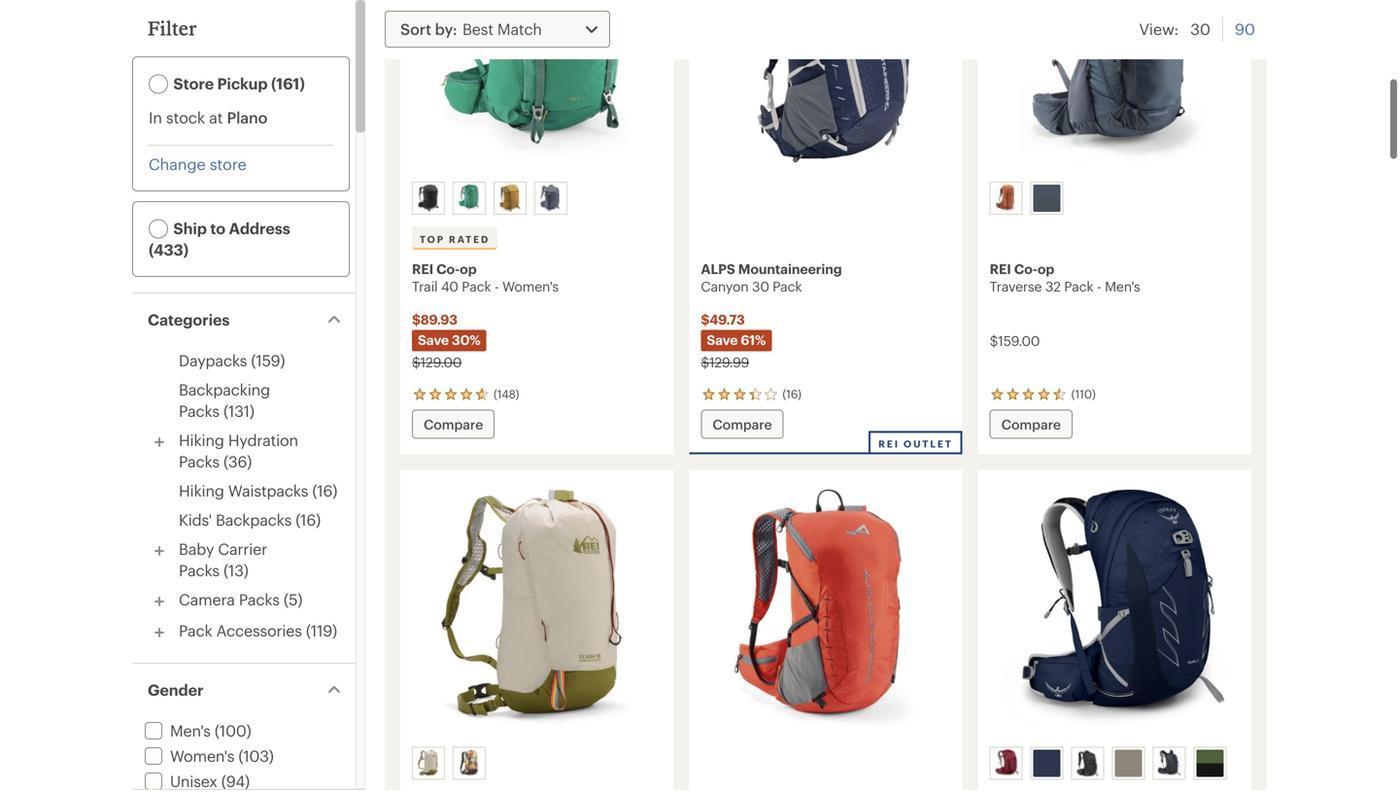 Task type: describe. For each thing, give the bounding box(es) containing it.
trail
[[412, 462, 438, 478]]

top rated
[[420, 417, 490, 429]]

evergreen image
[[456, 368, 483, 396]]

osprey talon 22 pack - men's 0 image
[[990, 665, 1240, 790]]

mountaineering
[[738, 445, 842, 460]]

3 compare button from the left
[[990, 593, 1073, 623]]

daypacks link
[[179, 351, 247, 369]]

canyon
[[701, 462, 749, 478]]

co- for trail
[[437, 445, 460, 460]]

gender button
[[132, 664, 356, 716]]

categories button
[[132, 294, 356, 346]]

backpacking packs link
[[179, 381, 270, 420]]

(433)
[[149, 241, 189, 259]]

rei co-op traverse 32 pack - men's 0 image
[[990, 100, 1240, 358]]

cinnamon stick image
[[993, 368, 1020, 396]]

group for rei co-op trail 40 pack - women's
[[408, 362, 665, 402]]

(131)
[[224, 402, 255, 420]]

men's link
[[141, 722, 211, 740]]

hydration
[[228, 431, 298, 449]]

women's inside men's (100) women's (103)
[[170, 747, 234, 765]]

pack accessories (119)
[[179, 622, 337, 640]]

blue nights image
[[1034, 368, 1061, 396]]

pack down camera
[[179, 622, 212, 640]]

view:
[[1140, 20, 1179, 38]]

toggle hiking-hydration-packs sub-items image
[[148, 431, 171, 454]]

(148)
[[494, 571, 519, 585]]

save 30% $129.00
[[412, 516, 481, 554]]

alps mountaineering canyon 30 pack
[[701, 445, 842, 478]]

kids' backpacks link
[[179, 511, 292, 529]]

90
[[1235, 20, 1256, 38]]

baby carrier packs
[[179, 540, 267, 579]]

black image
[[415, 368, 442, 396]]

sale
[[697, 76, 727, 90]]

in
[[149, 108, 162, 126]]

men's inside men's (100) women's (103)
[[170, 722, 211, 740]]

hiking for hiking waistpacks (16)
[[179, 482, 224, 500]]

compare button for $129.99
[[701, 593, 784, 623]]

(5)
[[284, 590, 303, 608]]

packs inside hiking hydration packs
[[179, 452, 220, 470]]

change store
[[149, 155, 247, 173]]

hiking for hiking hydration packs
[[179, 431, 224, 449]]

(103)
[[238, 747, 274, 765]]

op for 40
[[460, 445, 477, 460]]

toggle pack-accessories sub-items image
[[148, 621, 171, 644]]

hiking hydration packs
[[179, 431, 298, 470]]

(161)
[[271, 74, 305, 92]]

- for men's
[[1097, 462, 1102, 478]]

tapenade image
[[497, 368, 524, 396]]

compare inside compare rei outlet
[[713, 600, 772, 616]]

rei for rei co-op traverse 32 pack - men's
[[990, 445, 1012, 460]]

at
[[209, 108, 223, 126]]

rei co-op trail 40 pack - women's
[[412, 445, 559, 478]]

rei for rei co-op trail 40 pack - women's
[[412, 445, 434, 460]]

- for women's
[[495, 462, 499, 478]]

rei co-op flash 18 pack - pride graphic edition 0 image
[[412, 665, 662, 790]]

packs inside baby carrier packs
[[179, 561, 220, 579]]

store pickup (161)
[[170, 74, 305, 92]]

pack inside alps mountaineering canyon 30 pack
[[773, 462, 802, 478]]

camera packs (5)
[[179, 590, 303, 608]]

40
[[441, 462, 459, 478]]

change
[[149, 155, 206, 173]]

baby
[[179, 540, 214, 558]]

ends
[[730, 76, 762, 90]]

pickup
[[217, 74, 268, 92]]

women's inside rei co-op trail 40 pack - women's
[[503, 462, 559, 478]]

stock
[[166, 108, 205, 126]]

alps
[[701, 445, 735, 460]]

kids' backpacks (16)
[[179, 511, 321, 529]]

backpacking
[[179, 381, 270, 398]]

alps mountaineering canyon 30 pack 0 image
[[701, 100, 951, 358]]

hiking waistpacks (16)
[[179, 482, 338, 500]]

(36)
[[224, 452, 252, 470]]

rei inside compare rei outlet
[[879, 622, 900, 633]]

camera packs link
[[179, 590, 280, 608]]

(16) for hiking waistpacks (16)
[[312, 482, 338, 500]]

compare button for $129.00
[[412, 593, 495, 623]]

hiking hydration packs link
[[179, 431, 298, 470]]

baby carrier packs link
[[179, 540, 267, 579]]

accessories
[[216, 622, 302, 640]]

sale ends today
[[697, 76, 805, 90]]

ship
[[173, 219, 207, 237]]

kids'
[[179, 511, 212, 529]]

(16) for kids' backpacks (16)
[[296, 511, 321, 529]]

(119)
[[306, 622, 337, 640]]



Task type: locate. For each thing, give the bounding box(es) containing it.
waistpacks
[[228, 482, 308, 500]]

$129.99
[[701, 538, 749, 554]]

2 horizontal spatial compare button
[[990, 593, 1073, 623]]

1 vertical spatial women's
[[170, 747, 234, 765]]

2 - from the left
[[1097, 462, 1102, 478]]

rei
[[412, 445, 434, 460], [990, 445, 1012, 460], [879, 622, 900, 633]]

ship to address (433)
[[149, 219, 290, 259]]

0 vertical spatial (16)
[[312, 482, 338, 500]]

hiking waistpacks link
[[179, 482, 308, 500]]

1 vertical spatial hiking
[[179, 482, 224, 500]]

camera
[[179, 590, 235, 608]]

$129.00
[[412, 538, 462, 554]]

30 down mountaineering
[[752, 462, 769, 478]]

op for 32
[[1038, 445, 1055, 460]]

1 vertical spatial 30
[[752, 462, 769, 478]]

32
[[1046, 462, 1061, 478]]

categories
[[148, 311, 230, 329]]

ship to address (433) button
[[137, 206, 345, 272]]

1 horizontal spatial 30
[[1191, 20, 1211, 38]]

1 horizontal spatial compare button
[[701, 593, 784, 623]]

1 group from the left
[[408, 362, 665, 402]]

co- up traverse
[[1014, 445, 1038, 460]]

store
[[210, 155, 247, 173]]

men's right 32
[[1105, 462, 1141, 478]]

1 vertical spatial (16)
[[296, 511, 321, 529]]

save 61% $129.99
[[701, 516, 766, 554]]

1 horizontal spatial rei
[[879, 622, 900, 633]]

women's right 40
[[503, 462, 559, 478]]

store
[[173, 74, 214, 92]]

save
[[418, 516, 449, 531], [707, 516, 738, 531]]

2 compare from the left
[[713, 600, 772, 616]]

30 right view:
[[1191, 20, 1211, 38]]

gender
[[148, 681, 204, 699]]

toggle baby-carrier-packs sub-items image
[[148, 539, 171, 563]]

2 vertical spatial (16)
[[783, 571, 802, 585]]

plano
[[227, 108, 268, 126]]

30
[[1191, 20, 1211, 38], [752, 462, 769, 478]]

1 horizontal spatial group
[[986, 362, 1243, 402]]

compare button down $129.99
[[701, 593, 784, 623]]

rei left outlet
[[879, 622, 900, 633]]

save for save 30%
[[418, 516, 449, 531]]

(100)
[[215, 722, 251, 740]]

0 horizontal spatial -
[[495, 462, 499, 478]]

rated
[[449, 417, 490, 429]]

save up $129.99
[[707, 516, 738, 531]]

alps mountaineering canyon 20 pack 0 image
[[701, 665, 951, 790]]

(13)
[[224, 561, 249, 579]]

rei co-op trail 40 pack - women's 0 image
[[412, 100, 662, 358]]

0 horizontal spatial op
[[460, 445, 477, 460]]

co- inside "rei co-op traverse 32 pack - men's"
[[1014, 445, 1038, 460]]

top
[[420, 417, 445, 429]]

3 compare from the left
[[1002, 600, 1061, 616]]

to
[[210, 219, 226, 237]]

in stock at plano
[[149, 108, 268, 126]]

(16) up compare rei outlet
[[783, 571, 802, 585]]

0 horizontal spatial compare button
[[412, 593, 495, 623]]

0 horizontal spatial co-
[[437, 445, 460, 460]]

$159.00
[[990, 517, 1040, 532]]

group up "rei co-op traverse 32 pack - men's"
[[986, 362, 1243, 402]]

2 save from the left
[[707, 516, 738, 531]]

compare down $159.00
[[1002, 600, 1061, 616]]

(159)
[[251, 351, 285, 369]]

- right 40
[[495, 462, 499, 478]]

1 horizontal spatial women's
[[503, 462, 559, 478]]

1 horizontal spatial save
[[707, 516, 738, 531]]

compare down the "$129.00"
[[424, 600, 483, 616]]

2 compare button from the left
[[701, 593, 784, 623]]

women's down men's link
[[170, 747, 234, 765]]

1 horizontal spatial op
[[1038, 445, 1055, 460]]

hiking
[[179, 431, 224, 449], [179, 482, 224, 500]]

61%
[[741, 516, 766, 531]]

1 horizontal spatial compare
[[713, 600, 772, 616]]

- inside "rei co-op traverse 32 pack - men's"
[[1097, 462, 1102, 478]]

1 hiking from the top
[[179, 431, 224, 449]]

1 op from the left
[[460, 445, 477, 460]]

0 vertical spatial women's
[[503, 462, 559, 478]]

compare down $129.99
[[713, 600, 772, 616]]

0 vertical spatial 30
[[1191, 20, 1211, 38]]

packs up accessories
[[239, 590, 280, 608]]

pack inside rei co-op trail 40 pack - women's
[[462, 462, 491, 478]]

today
[[765, 76, 805, 90]]

compare button
[[412, 593, 495, 623], [701, 593, 784, 623], [990, 593, 1073, 623]]

filter
[[148, 17, 197, 39]]

- right 32
[[1097, 462, 1102, 478]]

hiking inside hiking hydration packs
[[179, 431, 224, 449]]

rei up "trail"
[[412, 445, 434, 460]]

2 horizontal spatial rei
[[990, 445, 1012, 460]]

packs left (36)
[[179, 452, 220, 470]]

op
[[460, 445, 477, 460], [1038, 445, 1055, 460]]

pack inside "rei co-op traverse 32 pack - men's"
[[1065, 462, 1094, 478]]

0 horizontal spatial women's
[[170, 747, 234, 765]]

pack right 32
[[1065, 462, 1094, 478]]

co- for traverse
[[1014, 445, 1038, 460]]

save inside save 61% $129.99
[[707, 516, 738, 531]]

1 vertical spatial men's
[[170, 722, 211, 740]]

compare rei outlet
[[713, 600, 953, 633]]

1 horizontal spatial men's
[[1105, 462, 1141, 478]]

save inside the save 30% $129.00
[[418, 516, 449, 531]]

compare for trail
[[424, 600, 483, 616]]

0 horizontal spatial rei
[[412, 445, 434, 460]]

0 horizontal spatial group
[[408, 362, 665, 402]]

0 horizontal spatial men's
[[170, 722, 211, 740]]

(16)
[[312, 482, 338, 500], [296, 511, 321, 529], [783, 571, 802, 585]]

1 compare from the left
[[424, 600, 483, 616]]

1 compare button from the left
[[412, 593, 495, 623]]

co- up 40
[[437, 445, 460, 460]]

1 - from the left
[[495, 462, 499, 478]]

rei inside "rei co-op traverse 32 pack - men's"
[[990, 445, 1012, 460]]

2 op from the left
[[1038, 445, 1055, 460]]

save up the "$129.00"
[[418, 516, 449, 531]]

toggle camera-packs sub-items image
[[148, 590, 171, 613]]

packs
[[179, 402, 220, 420], [179, 452, 220, 470], [179, 561, 220, 579], [239, 590, 280, 608]]

packs down backpacking
[[179, 402, 220, 420]]

pack
[[462, 462, 491, 478], [773, 462, 802, 478], [1065, 462, 1094, 478], [179, 622, 212, 640]]

2 co- from the left
[[1014, 445, 1038, 460]]

90 link
[[1235, 17, 1256, 42]]

men's
[[1105, 462, 1141, 478], [170, 722, 211, 740]]

1 save from the left
[[418, 516, 449, 531]]

op up 32
[[1038, 445, 1055, 460]]

outlet
[[904, 622, 953, 633]]

daypacks (159)
[[179, 351, 285, 369]]

0 horizontal spatial 30
[[752, 462, 769, 478]]

compare button down (148)
[[412, 593, 495, 623]]

0 horizontal spatial compare
[[424, 600, 483, 616]]

-
[[495, 462, 499, 478], [1097, 462, 1102, 478]]

carrier
[[218, 540, 267, 558]]

0 vertical spatial men's
[[1105, 462, 1141, 478]]

traverse
[[990, 462, 1042, 478]]

0 horizontal spatial save
[[418, 516, 449, 531]]

(110)
[[1072, 571, 1096, 585]]

pack down mountaineering
[[773, 462, 802, 478]]

co- inside rei co-op trail 40 pack - women's
[[437, 445, 460, 460]]

hiking up (36)
[[179, 431, 224, 449]]

packs inside backpacking packs
[[179, 402, 220, 420]]

1 horizontal spatial -
[[1097, 462, 1102, 478]]

backpacks
[[216, 511, 292, 529]]

pack right 40
[[462, 462, 491, 478]]

1 co- from the left
[[437, 445, 460, 460]]

1 horizontal spatial co-
[[1014, 445, 1038, 460]]

group for rei co-op traverse 32 pack - men's
[[986, 362, 1243, 402]]

men's up women's link
[[170, 722, 211, 740]]

rei inside rei co-op trail 40 pack - women's
[[412, 445, 434, 460]]

group
[[408, 362, 665, 402], [986, 362, 1243, 402]]

rei co-op traverse 32 pack - men's
[[990, 445, 1141, 478]]

men's inside "rei co-op traverse 32 pack - men's"
[[1105, 462, 1141, 478]]

address
[[229, 219, 290, 237]]

change store button
[[149, 154, 247, 175]]

pack accessories link
[[179, 622, 302, 640]]

op inside "rei co-op traverse 32 pack - men's"
[[1038, 445, 1055, 460]]

daypacks
[[179, 351, 247, 369]]

30%
[[452, 516, 481, 531]]

op inside rei co-op trail 40 pack - women's
[[460, 445, 477, 460]]

(16) right waistpacks
[[312, 482, 338, 500]]

save for save 61%
[[707, 516, 738, 531]]

backpacking packs
[[179, 381, 270, 420]]

men's (100) women's (103)
[[170, 722, 274, 765]]

30 inside alps mountaineering canyon 30 pack
[[752, 462, 769, 478]]

2 hiking from the top
[[179, 482, 224, 500]]

2 horizontal spatial compare
[[1002, 600, 1061, 616]]

0 vertical spatial hiking
[[179, 431, 224, 449]]

compare
[[424, 600, 483, 616], [713, 600, 772, 616], [1002, 600, 1061, 616]]

rei up traverse
[[990, 445, 1012, 460]]

group up 'rated'
[[408, 362, 665, 402]]

women's
[[503, 462, 559, 478], [170, 747, 234, 765]]

2 group from the left
[[986, 362, 1243, 402]]

compare button down (110)
[[990, 593, 1073, 623]]

women's link
[[141, 747, 234, 765]]

compare for traverse
[[1002, 600, 1061, 616]]

packs down baby on the left
[[179, 561, 220, 579]]

- inside rei co-op trail 40 pack - women's
[[495, 462, 499, 478]]

(16) down waistpacks
[[296, 511, 321, 529]]

op down 'rated'
[[460, 445, 477, 460]]

hiking up kids'
[[179, 482, 224, 500]]



Task type: vqa. For each thing, say whether or not it's contained in the screenshot.


